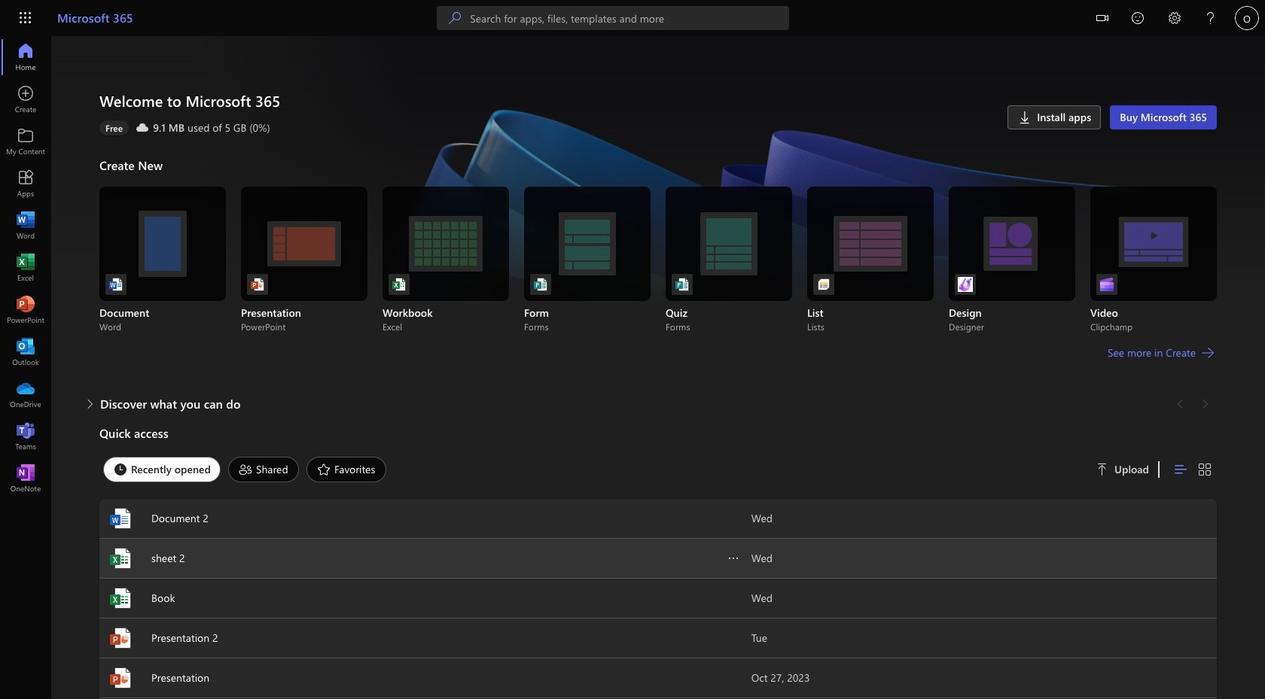Task type: locate. For each thing, give the bounding box(es) containing it.
tab
[[99, 457, 224, 483], [224, 457, 303, 483], [303, 457, 391, 483]]

tab list
[[99, 454, 1079, 487]]

word image
[[108, 507, 133, 531]]

excel workbook image
[[392, 277, 407, 292]]

application
[[0, 36, 1266, 700]]

clipchamp video image
[[1100, 277, 1115, 292]]

None search field
[[437, 6, 790, 30]]

1 vertical spatial excel image
[[108, 547, 133, 571]]

navigation
[[0, 36, 51, 500]]

3 tab from the left
[[303, 457, 391, 483]]

shared element
[[228, 457, 299, 483]]

designer design image
[[958, 277, 973, 292]]

name sheet 2 cell
[[99, 547, 752, 571]]

name book cell
[[99, 587, 752, 611]]

powerpoint image up outlook image
[[18, 303, 33, 318]]

powerpoint image up powerpoint image
[[108, 627, 133, 651]]

my content image
[[18, 134, 33, 149]]

banner
[[0, 0, 1266, 39]]

word document image
[[108, 277, 124, 292]]

list
[[99, 187, 1218, 333]]

excel image
[[18, 261, 33, 276], [108, 547, 133, 571], [108, 587, 133, 611]]

onedrive image
[[18, 387, 33, 402]]

2 vertical spatial excel image
[[108, 587, 133, 611]]

new quiz image
[[675, 277, 690, 292]]

designer design image
[[958, 277, 973, 292]]

excel image for name sheet 2 cell
[[108, 547, 133, 571]]

powerpoint image
[[18, 303, 33, 318], [108, 627, 133, 651]]

0 horizontal spatial powerpoint image
[[18, 303, 33, 318]]

teams image
[[18, 429, 33, 445]]

1 vertical spatial powerpoint image
[[108, 627, 133, 651]]

2 tab from the left
[[224, 457, 303, 483]]

lists list image
[[817, 277, 832, 292]]

name presentation cell
[[99, 667, 752, 691]]

powerpoint presentation image
[[250, 277, 265, 292]]



Task type: vqa. For each thing, say whether or not it's contained in the screenshot.
left PowerPoint Icon
no



Task type: describe. For each thing, give the bounding box(es) containing it.
word image
[[18, 219, 33, 234]]

create image
[[18, 92, 33, 107]]

home image
[[18, 50, 33, 65]]

apps image
[[18, 176, 33, 191]]

create new element
[[99, 154, 1218, 393]]

outlook image
[[18, 345, 33, 360]]

forms survey image
[[533, 277, 549, 292]]

0 vertical spatial powerpoint image
[[18, 303, 33, 318]]

onenote image
[[18, 472, 33, 487]]

Search box. Suggestions appear as you type. search field
[[470, 6, 790, 30]]

name document 2 cell
[[99, 507, 752, 531]]

1 tab from the left
[[99, 457, 224, 483]]

name presentation 2 cell
[[99, 627, 752, 651]]

1 horizontal spatial powerpoint image
[[108, 627, 133, 651]]

excel image for name book cell
[[108, 587, 133, 611]]

0 vertical spatial excel image
[[18, 261, 33, 276]]

favorites element
[[307, 457, 387, 483]]

powerpoint image
[[108, 667, 133, 691]]

recently opened element
[[103, 457, 221, 483]]

account manager for orlandogary85@gmail.com image
[[1236, 6, 1260, 30]]

this account doesn't have a microsoft 365 subscription. click to view your benefits. tooltip
[[99, 121, 129, 136]]



